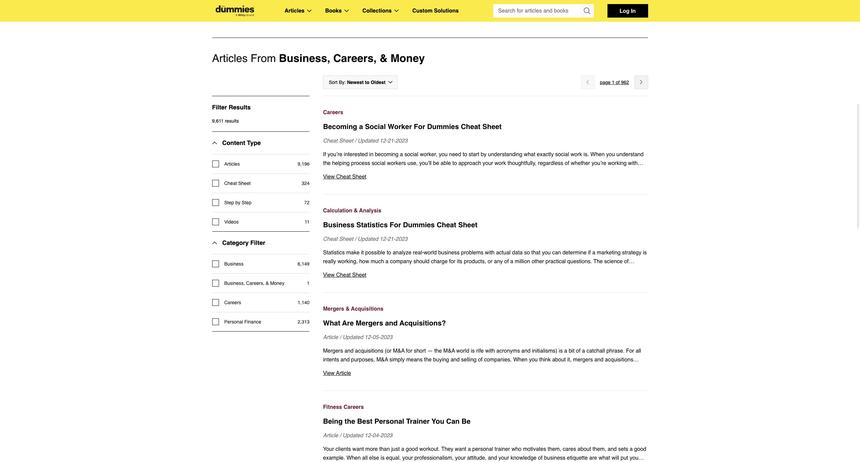Task type: locate. For each thing, give the bounding box(es) containing it.
1 vertical spatial article
[[336, 370, 351, 377]]

personal
[[224, 319, 243, 325], [374, 418, 404, 426]]

article
[[323, 335, 338, 341], [336, 370, 351, 377], [323, 433, 338, 439]]

1 horizontal spatial business,
[[279, 52, 330, 64]]

your
[[483, 160, 493, 166], [519, 169, 529, 175], [357, 178, 367, 184]]

0 horizontal spatial step
[[224, 200, 234, 205]]

and down million at the right bottom of page
[[509, 267, 518, 274]]

21- for social
[[388, 138, 395, 144]]

careers link
[[323, 108, 648, 117]]

helping
[[332, 160, 350, 166]]

involves
[[503, 178, 523, 184]]

cheat sheet / updated 12-21-2023 up 'in'
[[323, 138, 407, 144]]

0 horizontal spatial data
[[512, 250, 523, 256]]

custom
[[412, 8, 433, 14]]

by down cheat sheet
[[235, 200, 240, 205]]

2023 up analyze
[[395, 236, 407, 242]]

how down "options"
[[535, 178, 545, 184]]

how
[[535, 178, 545, 184], [359, 259, 369, 265]]

dummies
[[427, 123, 459, 131], [403, 221, 435, 229]]

1 horizontal spatial can
[[634, 169, 643, 175]]

can inside statistics make it possible to analyze real-world business problems with actual data so that you can determine if a marketing strategy is really working, how much a company should charge for its products, or any of a million other practical questions. the science of statistics uses regression analysis, hypothesis testing, sampling distributions, and more to ensure accurate data analysis. view cheat sheet
[[552, 250, 561, 256]]

the
[[593, 259, 603, 265]]

1 horizontal spatial careers
[[323, 109, 343, 116]]

and left the acquisitions?
[[385, 319, 398, 327]]

worker.
[[593, 178, 611, 184]]

cheat up really
[[323, 236, 338, 242]]

1 view cheat sheet link from the top
[[323, 172, 648, 181]]

0 horizontal spatial how
[[359, 259, 369, 265]]

data down the questions.
[[580, 267, 591, 274]]

2 21- from the top
[[388, 236, 395, 242]]

of right the any
[[504, 259, 509, 265]]

start
[[469, 151, 479, 158]]

1 vertical spatial mergers
[[356, 319, 383, 327]]

careers up personal finance
[[224, 300, 241, 305]]

content type
[[222, 139, 261, 146]]

0 vertical spatial more
[[433, 178, 445, 184]]

group
[[493, 4, 594, 18]]

2 vertical spatial your
[[357, 178, 367, 184]]

to down when
[[546, 178, 551, 184]]

work up whether
[[571, 151, 582, 158]]

2 view from the top
[[323, 272, 335, 278]]

what up thoughtfully,
[[524, 151, 535, 158]]

1 horizontal spatial how
[[535, 178, 545, 184]]

0 horizontal spatial money
[[270, 281, 284, 286]]

with
[[628, 160, 638, 166], [485, 250, 495, 256]]

1 horizontal spatial step
[[242, 200, 251, 205]]

0 horizontal spatial the
[[323, 160, 331, 166]]

0 vertical spatial can
[[634, 169, 643, 175]]

1 vertical spatial with
[[485, 250, 495, 256]]

acquisitions?
[[399, 319, 446, 327]]

results
[[225, 118, 239, 124]]

1 horizontal spatial what
[[524, 151, 535, 158]]

0 vertical spatial cheat sheet / updated 12-21-2023
[[323, 138, 407, 144]]

your down families
[[357, 178, 367, 184]]

you're
[[328, 151, 342, 158], [592, 160, 606, 166]]

business statistics for dummies cheat sheet link
[[323, 220, 648, 230]]

sheet down process
[[352, 174, 366, 180]]

1 view from the top
[[323, 174, 335, 180]]

statistics up really
[[323, 250, 345, 256]]

category filter button
[[212, 232, 265, 254]]

cheat down working,
[[336, 272, 351, 278]]

2 vertical spatial article
[[323, 433, 338, 439]]

with up the any
[[485, 250, 495, 256]]

0 horizontal spatial what
[[462, 178, 474, 184]]

being the best personal trainer you can be link
[[323, 417, 648, 427]]

personal left finance
[[224, 319, 243, 325]]

0 horizontal spatial careers
[[224, 300, 241, 305]]

view for what are mergers and acquisitions?
[[323, 370, 335, 377]]

2 vertical spatial and
[[385, 319, 398, 327]]

cookie consent banner dialog
[[0, 438, 860, 462]]

mergers
[[323, 306, 344, 312], [356, 319, 383, 327]]

articles left open article categories icon
[[285, 8, 304, 14]]

0 vertical spatial personal
[[224, 319, 243, 325]]

sampling
[[454, 267, 476, 274]]

mergers inside 'link'
[[323, 306, 344, 312]]

0 vertical spatial article
[[323, 335, 338, 341]]

dummies up need
[[427, 123, 459, 131]]

21- up becoming
[[388, 138, 395, 144]]

1 up 1,140 at bottom
[[307, 281, 309, 286]]

with inside if you're interested in becoming a social worker, you need to start by understanding what exactly social work is. when you understand the helping process social workers use, you'll be able to approach your work thoughtfully, regardless of whether you're working with individuals, families or groups, or communities or systems. finally, understanding your options when it comes to formal education can help you plan your future. read on to find out more about what social work involves and how to become a social worker.
[[628, 160, 638, 166]]

by right start
[[481, 151, 486, 158]]

0 vertical spatial careers,
[[333, 52, 377, 64]]

12- up possible
[[380, 236, 388, 242]]

1 horizontal spatial 1
[[612, 80, 614, 85]]

1 vertical spatial filter
[[250, 239, 265, 246]]

view cheat sheet link down 'approach'
[[323, 172, 648, 181]]

1 vertical spatial and
[[509, 267, 518, 274]]

personal up the 04-
[[374, 418, 404, 426]]

social down 'in'
[[372, 160, 385, 166]]

filter right category
[[250, 239, 265, 246]]

article for being
[[323, 433, 338, 439]]

cheat inside 'link'
[[336, 174, 351, 180]]

0 vertical spatial business,
[[279, 52, 330, 64]]

social down finally,
[[475, 178, 489, 184]]

statistics
[[323, 267, 344, 274]]

1 horizontal spatial and
[[509, 267, 518, 274]]

1 21- from the top
[[388, 138, 395, 144]]

of up comes
[[565, 160, 569, 166]]

0 vertical spatial articles
[[285, 8, 304, 14]]

how inside statistics make it possible to analyze real-world business problems with actual data so that you can determine if a marketing strategy is really working, how much a company should charge for its products, or any of a million other practical questions. the science of statistics uses regression analysis, hypothesis testing, sampling distributions, and more to ensure accurate data analysis. view cheat sheet
[[359, 259, 369, 265]]

the
[[323, 160, 331, 166], [345, 418, 355, 426]]

1 vertical spatial personal
[[374, 418, 404, 426]]

filter up 9,611
[[212, 104, 227, 111]]

0 horizontal spatial by
[[235, 200, 240, 205]]

you're right 'if'
[[328, 151, 342, 158]]

actual
[[496, 250, 511, 256]]

0 horizontal spatial statistics
[[323, 250, 345, 256]]

&
[[380, 52, 387, 64], [354, 208, 358, 214], [266, 281, 269, 286], [346, 306, 350, 312]]

1 vertical spatial your
[[519, 169, 529, 175]]

or inside statistics make it possible to analyze real-world business problems with actual data so that you can determine if a marketing strategy is really working, how much a company should charge for its products, or any of a million other practical questions. the science of statistics uses regression analysis, hypothesis testing, sampling distributions, and more to ensure accurate data analysis. view cheat sheet
[[488, 259, 492, 265]]

you up 'working'
[[606, 151, 615, 158]]

to left start
[[463, 151, 467, 158]]

0 horizontal spatial more
[[433, 178, 445, 184]]

2 cheat sheet / updated 12-21-2023 from the top
[[323, 236, 407, 242]]

1 horizontal spatial by
[[481, 151, 486, 158]]

a
[[359, 123, 363, 131], [400, 151, 403, 158], [573, 178, 576, 184], [592, 250, 595, 256], [385, 259, 388, 265], [510, 259, 513, 265]]

1 horizontal spatial the
[[345, 418, 355, 426]]

more down million at the right bottom of page
[[520, 267, 532, 274]]

3 view from the top
[[323, 370, 335, 377]]

/
[[355, 138, 356, 144], [355, 236, 356, 242], [340, 335, 341, 341], [340, 433, 341, 439]]

work left involves
[[490, 178, 502, 184]]

how up regression in the left of the page
[[359, 259, 369, 265]]

0 horizontal spatial you're
[[328, 151, 342, 158]]

1 inside the page 1 of 962 button
[[612, 80, 614, 85]]

videos
[[224, 219, 239, 225]]

use,
[[407, 160, 418, 166]]

fitness
[[323, 404, 342, 410]]

2 view cheat sheet link from the top
[[323, 271, 648, 280]]

/ down being
[[340, 433, 341, 439]]

your down thoughtfully,
[[519, 169, 529, 175]]

0 horizontal spatial 1
[[307, 281, 309, 286]]

1 vertical spatial the
[[345, 418, 355, 426]]

1 horizontal spatial money
[[390, 52, 425, 64]]

0 vertical spatial statistics
[[356, 221, 388, 229]]

business, careers, & money
[[224, 281, 284, 286]]

0 vertical spatial work
[[571, 151, 582, 158]]

12-
[[380, 138, 388, 144], [380, 236, 388, 242], [365, 335, 372, 341], [365, 433, 372, 439]]

& inside 'link'
[[346, 306, 350, 312]]

mergers down acquisitions
[[356, 319, 383, 327]]

process
[[351, 160, 370, 166]]

understanding up involves
[[483, 169, 517, 175]]

for up analyze
[[390, 221, 401, 229]]

cheat down helping
[[336, 174, 351, 180]]

0 horizontal spatial mergers
[[323, 306, 344, 312]]

worker,
[[420, 151, 437, 158]]

and down "options"
[[524, 178, 534, 184]]

2 horizontal spatial your
[[519, 169, 529, 175]]

1 vertical spatial how
[[359, 259, 369, 265]]

understanding
[[488, 151, 522, 158], [483, 169, 517, 175]]

type
[[247, 139, 261, 146]]

mergers & acquisitions link
[[323, 305, 648, 314]]

for right worker
[[414, 123, 425, 131]]

statistics
[[356, 221, 388, 229], [323, 250, 345, 256]]

1 vertical spatial view cheat sheet link
[[323, 271, 648, 280]]

a right if
[[592, 250, 595, 256]]

social
[[404, 151, 418, 158], [555, 151, 569, 158], [372, 160, 385, 166], [475, 178, 489, 184], [578, 178, 592, 184]]

your right 'approach'
[[483, 160, 493, 166]]

articles left from
[[212, 52, 248, 64]]

can up practical on the right bottom of the page
[[552, 250, 561, 256]]

careers up best
[[344, 404, 364, 410]]

you down individuals,
[[335, 178, 344, 184]]

0 horizontal spatial business
[[224, 261, 243, 267]]

sheet
[[482, 123, 502, 131], [339, 138, 353, 144], [352, 174, 366, 180], [238, 181, 251, 186], [458, 221, 477, 229], [339, 236, 353, 242], [352, 272, 366, 278]]

page 1 of 962
[[600, 80, 629, 85]]

0 horizontal spatial careers,
[[246, 281, 264, 286]]

interested
[[344, 151, 368, 158]]

0 vertical spatial view
[[323, 174, 335, 180]]

hypothesis
[[408, 267, 434, 274]]

it right when
[[564, 169, 567, 175]]

0 horizontal spatial it
[[361, 250, 364, 256]]

1 horizontal spatial it
[[564, 169, 567, 175]]

view inside view article "link"
[[323, 370, 335, 377]]

education
[[609, 169, 632, 175]]

0 vertical spatial mergers
[[323, 306, 344, 312]]

its
[[457, 259, 462, 265]]

money
[[390, 52, 425, 64], [270, 281, 284, 286]]

1,140
[[298, 300, 309, 305]]

work left thoughtfully,
[[495, 160, 506, 166]]

0 vertical spatial for
[[414, 123, 425, 131]]

it right make
[[361, 250, 364, 256]]

marketing
[[597, 250, 621, 256]]

0 vertical spatial view cheat sheet link
[[323, 172, 648, 181]]

view cheat sheet link for becoming a social worker for dummies cheat sheet
[[323, 172, 648, 181]]

1 horizontal spatial your
[[483, 160, 493, 166]]

with down understand
[[628, 160, 638, 166]]

2 vertical spatial articles
[[224, 161, 240, 167]]

05-
[[372, 335, 380, 341]]

to left the oldest
[[365, 80, 369, 85]]

view article
[[323, 370, 351, 377]]

to left analyze
[[387, 250, 391, 256]]

cheat sheet / updated 12-21-2023 for a
[[323, 138, 407, 144]]

1 vertical spatial can
[[552, 250, 561, 256]]

content
[[222, 139, 245, 146]]

12- down what are mergers and acquisitions?
[[365, 335, 372, 341]]

cheat sheet / updated 12-21-2023 up possible
[[323, 236, 407, 242]]

the inside if you're interested in becoming a social worker, you need to start by understanding what exactly social work is. when you understand the helping process social workers use, you'll be able to approach your work thoughtfully, regardless of whether you're working with individuals, families or groups, or communities or systems. finally, understanding your options when it comes to formal education can help you plan your future. read on to find out more about what social work involves and how to become a social worker.
[[323, 160, 331, 166]]

1 vertical spatial business
[[224, 261, 243, 267]]

newest
[[347, 80, 364, 85]]

2 vertical spatial careers
[[344, 404, 364, 410]]

more right out
[[433, 178, 445, 184]]

view cheat sheet
[[323, 174, 366, 180]]

1 horizontal spatial business
[[323, 221, 354, 229]]

analysis,
[[385, 267, 406, 274]]

1 vertical spatial statistics
[[323, 250, 345, 256]]

finance
[[244, 319, 261, 325]]

of left 962
[[616, 80, 620, 85]]

the left best
[[345, 418, 355, 426]]

sheet down working,
[[352, 272, 366, 278]]

working
[[608, 160, 627, 166]]

article / updated 12-04-2023
[[323, 433, 392, 439]]

2 horizontal spatial and
[[524, 178, 534, 184]]

the down 'if'
[[323, 160, 331, 166]]

it
[[564, 169, 567, 175], [361, 250, 364, 256]]

what down finally,
[[462, 178, 474, 184]]

1 vertical spatial careers,
[[246, 281, 264, 286]]

0 vertical spatial filter
[[212, 104, 227, 111]]

can
[[446, 418, 460, 426]]

business
[[323, 221, 354, 229], [224, 261, 243, 267]]

0 vertical spatial 21-
[[388, 138, 395, 144]]

on
[[400, 178, 406, 184]]

1 right page
[[612, 80, 614, 85]]

products,
[[464, 259, 486, 265]]

0 vertical spatial dummies
[[427, 123, 459, 131]]

it inside if you're interested in becoming a social worker, you need to start by understanding what exactly social work is. when you understand the helping process social workers use, you'll be able to approach your work thoughtfully, regardless of whether you're working with individuals, families or groups, or communities or systems. finally, understanding your options when it comes to formal education can help you plan your future. read on to find out more about what social work involves and how to become a social worker.
[[564, 169, 567, 175]]

0 horizontal spatial with
[[485, 250, 495, 256]]

1 vertical spatial 21-
[[388, 236, 395, 242]]

you're up "formal"
[[592, 160, 606, 166]]

2 vertical spatial view
[[323, 370, 335, 377]]

careers up 'becoming'
[[323, 109, 343, 116]]

0 vertical spatial careers
[[323, 109, 343, 116]]

1 cheat sheet / updated 12-21-2023 from the top
[[323, 138, 407, 144]]

0 horizontal spatial and
[[385, 319, 398, 327]]

of down strategy
[[624, 259, 629, 265]]

0 vertical spatial it
[[564, 169, 567, 175]]

of inside button
[[616, 80, 620, 85]]

1 horizontal spatial careers,
[[333, 52, 377, 64]]

1 vertical spatial for
[[390, 221, 401, 229]]

view for becoming a social worker for dummies cheat sheet
[[323, 174, 335, 180]]

how inside if you're interested in becoming a social worker, you need to start by understanding what exactly social work is. when you understand the helping process social workers use, you'll be able to approach your work thoughtfully, regardless of whether you're working with individuals, families or groups, or communities or systems. finally, understanding your options when it comes to formal education can help you plan your future. read on to find out more about what social work involves and how to become a social worker.
[[535, 178, 545, 184]]

understanding up thoughtfully,
[[488, 151, 522, 158]]

324
[[302, 181, 309, 186]]

from
[[251, 52, 276, 64]]

or
[[371, 169, 376, 175], [397, 169, 402, 175], [435, 169, 440, 175], [488, 259, 492, 265]]

social
[[365, 123, 386, 131]]

you
[[439, 151, 448, 158], [606, 151, 615, 158], [335, 178, 344, 184], [542, 250, 551, 256]]

updated down best
[[343, 433, 363, 439]]

2 vertical spatial work
[[490, 178, 502, 184]]

or down be
[[435, 169, 440, 175]]

1 vertical spatial business,
[[224, 281, 245, 286]]

more inside if you're interested in becoming a social worker, you need to start by understanding what exactly social work is. when you understand the helping process social workers use, you'll be able to approach your work thoughtfully, regardless of whether you're working with individuals, families or groups, or communities or systems. finally, understanding your options when it comes to formal education can help you plan your future. read on to find out more about what social work involves and how to become a social worker.
[[433, 178, 445, 184]]

view cheat sheet link down products,
[[323, 271, 648, 280]]

best
[[357, 418, 372, 426]]

dummies up real-
[[403, 221, 435, 229]]

regardless
[[538, 160, 563, 166]]

acquisitions
[[351, 306, 383, 312]]

view cheat sheet link for business statistics for dummies cheat sheet
[[323, 271, 648, 280]]

1 vertical spatial understanding
[[483, 169, 517, 175]]

business down category
[[224, 261, 243, 267]]

sheet inside statistics make it possible to analyze real-world business problems with actual data so that you can determine if a marketing strategy is really working, how much a company should charge for its products, or any of a million other practical questions. the science of statistics uses regression analysis, hypothesis testing, sampling distributions, and more to ensure accurate data analysis. view cheat sheet
[[352, 272, 366, 278]]

/ up interested
[[355, 138, 356, 144]]

step
[[224, 200, 234, 205], [242, 200, 251, 205]]

business down calculation
[[323, 221, 354, 229]]

0 vertical spatial with
[[628, 160, 638, 166]]

view inside view cheat sheet 'link'
[[323, 174, 335, 180]]

1 horizontal spatial with
[[628, 160, 638, 166]]

books
[[325, 8, 342, 14]]

0 vertical spatial business
[[323, 221, 354, 229]]



Task type: vqa. For each thing, say whether or not it's contained in the screenshot.
analysis. at right
yes



Task type: describe. For each thing, give the bounding box(es) containing it.
1 vertical spatial you're
[[592, 160, 606, 166]]

calculation
[[323, 208, 352, 214]]

when
[[590, 151, 605, 158]]

log
[[620, 7, 629, 14]]

a down comes
[[573, 178, 576, 184]]

finally,
[[465, 169, 482, 175]]

cheat up 'if'
[[323, 138, 338, 144]]

should
[[413, 259, 429, 265]]

content type button
[[212, 132, 261, 154]]

become
[[552, 178, 572, 184]]

a right much
[[385, 259, 388, 265]]

by:
[[339, 80, 346, 85]]

0 horizontal spatial filter
[[212, 104, 227, 111]]

results
[[229, 104, 251, 111]]

cheat inside statistics make it possible to analyze real-world business problems with actual data so that you can determine if a marketing strategy is really working, how much a company should charge for its products, or any of a million other practical questions. the science of statistics uses regression analysis, hypothesis testing, sampling distributions, and more to ensure accurate data analysis. view cheat sheet
[[336, 272, 351, 278]]

2023 down worker
[[395, 138, 407, 144]]

1 horizontal spatial personal
[[374, 418, 404, 426]]

future.
[[369, 178, 384, 184]]

being
[[323, 418, 343, 426]]

cheat sheet
[[224, 181, 251, 186]]

you
[[432, 418, 444, 426]]

1 step from the left
[[224, 200, 234, 205]]

9,611 results
[[212, 118, 239, 124]]

filter results
[[212, 104, 251, 111]]

1 vertical spatial what
[[462, 178, 474, 184]]

what are mergers and acquisitions?
[[323, 319, 446, 327]]

of inside if you're interested in becoming a social worker, you need to start by understanding what exactly social work is. when you understand the helping process social workers use, you'll be able to approach your work thoughtfully, regardless of whether you're working with individuals, families or groups, or communities or systems. finally, understanding your options when it comes to formal education can help you plan your future. read on to find out more about what social work involves and how to become a social worker.
[[565, 160, 569, 166]]

testing,
[[435, 267, 453, 274]]

cheat sheet / updated 12-21-2023 for statistics
[[323, 236, 407, 242]]

a up the 'workers'
[[400, 151, 403, 158]]

working,
[[338, 259, 358, 265]]

updated up 'in'
[[358, 138, 378, 144]]

find
[[414, 178, 423, 184]]

2 horizontal spatial careers
[[344, 404, 364, 410]]

mergers inside "link"
[[356, 319, 383, 327]]

million
[[515, 259, 530, 265]]

practical
[[546, 259, 566, 265]]

distributions,
[[477, 267, 508, 274]]

social up regardless on the right top of page
[[555, 151, 569, 158]]

able
[[441, 160, 451, 166]]

you up 'able'
[[439, 151, 448, 158]]

6,149
[[298, 261, 309, 267]]

1 vertical spatial articles
[[212, 52, 248, 64]]

cheat up 'business'
[[437, 221, 456, 229]]

analysis
[[359, 208, 381, 214]]

or down the 'workers'
[[397, 169, 402, 175]]

sheet down 'becoming'
[[339, 138, 353, 144]]

charge
[[431, 259, 448, 265]]

regression
[[358, 267, 384, 274]]

communities
[[404, 169, 434, 175]]

solutions
[[434, 8, 459, 14]]

1 vertical spatial work
[[495, 160, 506, 166]]

04-
[[372, 433, 380, 439]]

social down comes
[[578, 178, 592, 184]]

sheet down careers "link"
[[482, 123, 502, 131]]

social up "use,"
[[404, 151, 418, 158]]

is.
[[584, 151, 589, 158]]

articles for books
[[285, 8, 304, 14]]

0 vertical spatial you're
[[328, 151, 342, 158]]

view article link
[[323, 369, 648, 378]]

much
[[371, 259, 384, 265]]

collections
[[362, 8, 392, 14]]

you'll
[[419, 160, 432, 166]]

to down other
[[534, 267, 538, 274]]

whether
[[571, 160, 590, 166]]

in
[[369, 151, 373, 158]]

0 vertical spatial what
[[524, 151, 535, 158]]

by inside if you're interested in becoming a social worker, you need to start by understanding what exactly social work is. when you understand the helping process social workers use, you'll be able to approach your work thoughtfully, regardless of whether you're working with individuals, families or groups, or communities or systems. finally, understanding your options when it comes to formal education can help you plan your future. read on to find out more about what social work involves and how to become a social worker.
[[481, 151, 486, 158]]

a left social on the top left of page
[[359, 123, 363, 131]]

business for business
[[224, 261, 243, 267]]

statistics make it possible to analyze real-world business problems with actual data so that you can determine if a marketing strategy is really working, how much a company should charge for its products, or any of a million other practical questions. the science of statistics uses regression analysis, hypothesis testing, sampling distributions, and more to ensure accurate data analysis. view cheat sheet
[[323, 250, 647, 278]]

and inside statistics make it possible to analyze real-world business problems with actual data so that you can determine if a marketing strategy is really working, how much a company should charge for its products, or any of a million other practical questions. the science of statistics uses regression analysis, hypothesis testing, sampling distributions, and more to ensure accurate data analysis. view cheat sheet
[[509, 267, 518, 274]]

and inside if you're interested in becoming a social worker, you need to start by understanding what exactly social work is. when you understand the helping process social workers use, you'll be able to approach your work thoughtfully, regardless of whether you're working with individuals, families or groups, or communities or systems. finally, understanding your options when it comes to formal education can help you plan your future. read on to find out more about what social work involves and how to become a social worker.
[[524, 178, 534, 184]]

calculation & analysis
[[323, 208, 381, 214]]

/ up make
[[355, 236, 356, 242]]

careers inside "link"
[[323, 109, 343, 116]]

custom solutions link
[[412, 6, 459, 15]]

Search for articles and books text field
[[493, 4, 581, 18]]

article inside "link"
[[336, 370, 351, 377]]

1 vertical spatial by
[[235, 200, 240, 205]]

business
[[438, 250, 460, 256]]

business for business statistics for dummies cheat sheet
[[323, 221, 354, 229]]

1 vertical spatial money
[[270, 281, 284, 286]]

for
[[449, 259, 455, 265]]

article / updated 12-05-2023
[[323, 335, 392, 341]]

science
[[604, 259, 623, 265]]

more inside statistics make it possible to analyze real-world business problems with actual data so that you can determine if a marketing strategy is really working, how much a company should charge for its products, or any of a million other practical questions. the science of statistics uses regression analysis, hypothesis testing, sampling distributions, and more to ensure accurate data analysis. view cheat sheet
[[520, 267, 532, 274]]

a left million at the right bottom of page
[[510, 259, 513, 265]]

individuals,
[[323, 169, 350, 175]]

accurate
[[558, 267, 579, 274]]

analysis.
[[592, 267, 613, 274]]

it inside statistics make it possible to analyze real-world business problems with actual data so that you can determine if a marketing strategy is really working, how much a company should charge for its products, or any of a million other practical questions. the science of statistics uses regression analysis, hypothesis testing, sampling distributions, and more to ensure accurate data analysis. view cheat sheet
[[361, 250, 364, 256]]

about
[[447, 178, 461, 184]]

and inside "link"
[[385, 319, 398, 327]]

1 vertical spatial dummies
[[403, 221, 435, 229]]

view inside statistics make it possible to analyze real-world business problems with actual data so that you can determine if a marketing strategy is really working, how much a company should charge for its products, or any of a million other practical questions. the science of statistics uses regression analysis, hypothesis testing, sampling distributions, and more to ensure accurate data analysis. view cheat sheet
[[323, 272, 335, 278]]

out
[[424, 178, 432, 184]]

with inside statistics make it possible to analyze real-world business problems with actual data so that you can determine if a marketing strategy is really working, how much a company should charge for its products, or any of a million other practical questions. the science of statistics uses regression analysis, hypothesis testing, sampling distributions, and more to ensure accurate data analysis. view cheat sheet
[[485, 250, 495, 256]]

be
[[462, 418, 471, 426]]

filter inside category filter dropdown button
[[250, 239, 265, 246]]

0 horizontal spatial business,
[[224, 281, 245, 286]]

sheet down calculation & analysis link
[[458, 221, 477, 229]]

0 horizontal spatial your
[[357, 178, 367, 184]]

statistics inside statistics make it possible to analyze real-world business problems with actual data so that you can determine if a marketing strategy is really working, how much a company should charge for its products, or any of a million other practical questions. the science of statistics uses regression analysis, hypothesis testing, sampling distributions, and more to ensure accurate data analysis. view cheat sheet
[[323, 250, 345, 256]]

2023 down being the best personal trainer you can be
[[380, 433, 392, 439]]

to right on
[[408, 178, 412, 184]]

72
[[304, 200, 309, 205]]

cheat up step by step
[[224, 181, 237, 186]]

9,611
[[212, 118, 224, 124]]

uses
[[345, 267, 357, 274]]

21- for for
[[388, 236, 395, 242]]

open article categories image
[[307, 9, 312, 12]]

problems
[[461, 250, 483, 256]]

0 horizontal spatial for
[[390, 221, 401, 229]]

trainer
[[406, 418, 430, 426]]

articles for 9,196
[[224, 161, 240, 167]]

if
[[588, 250, 591, 256]]

2 step from the left
[[242, 200, 251, 205]]

page
[[600, 80, 611, 85]]

families
[[351, 169, 370, 175]]

page 1 of 962 button
[[600, 78, 629, 86]]

to down need
[[452, 160, 457, 166]]

ensure
[[540, 267, 556, 274]]

article for what
[[323, 335, 338, 341]]

12- up becoming
[[380, 138, 388, 144]]

log in link
[[607, 4, 648, 18]]

becoming
[[323, 123, 357, 131]]

comes
[[569, 169, 585, 175]]

you inside statistics make it possible to analyze real-world business problems with actual data so that you can determine if a marketing strategy is really working, how much a company should charge for its products, or any of a million other practical questions. the science of statistics uses regression analysis, hypothesis testing, sampling distributions, and more to ensure accurate data analysis. view cheat sheet
[[542, 250, 551, 256]]

2023 down what are mergers and acquisitions?
[[380, 335, 392, 341]]

12- down best
[[365, 433, 372, 439]]

open collections list image
[[394, 9, 399, 12]]

log in
[[620, 7, 636, 14]]

open book categories image
[[344, 9, 349, 12]]

sheet up step by step
[[238, 181, 251, 186]]

be
[[433, 160, 439, 166]]

world
[[424, 250, 437, 256]]

analyze
[[393, 250, 411, 256]]

sheet up make
[[339, 236, 353, 242]]

becoming
[[375, 151, 398, 158]]

workers
[[387, 160, 406, 166]]

/ down what
[[340, 335, 341, 341]]

plan
[[345, 178, 355, 184]]

understand
[[616, 151, 644, 158]]

updated down the are
[[343, 335, 363, 341]]

logo image
[[212, 5, 257, 16]]

1 vertical spatial data
[[580, 267, 591, 274]]

1 horizontal spatial statistics
[[356, 221, 388, 229]]

cheat down careers "link"
[[461, 123, 480, 131]]

1 vertical spatial 1
[[307, 281, 309, 286]]

is
[[643, 250, 647, 256]]

company
[[390, 259, 412, 265]]

can inside if you're interested in becoming a social worker, you need to start by understanding what exactly social work is. when you understand the helping process social workers use, you'll be able to approach your work thoughtfully, regardless of whether you're working with individuals, families or groups, or communities or systems. finally, understanding your options when it comes to formal education can help you plan your future. read on to find out more about what social work involves and how to become a social worker.
[[634, 169, 643, 175]]

0 vertical spatial understanding
[[488, 151, 522, 158]]

strategy
[[622, 250, 641, 256]]

need
[[449, 151, 461, 158]]

being the best personal trainer you can be
[[323, 418, 471, 426]]

or up future.
[[371, 169, 376, 175]]

help
[[323, 178, 333, 184]]

mergers & acquisitions
[[323, 306, 383, 312]]

thoughtfully,
[[508, 160, 536, 166]]

custom solutions
[[412, 8, 459, 14]]

fitness careers
[[323, 404, 364, 410]]

1 horizontal spatial for
[[414, 123, 425, 131]]

to left "formal"
[[586, 169, 591, 175]]

updated up possible
[[358, 236, 378, 242]]

0 horizontal spatial personal
[[224, 319, 243, 325]]

sort
[[329, 80, 338, 85]]

read
[[386, 178, 399, 184]]

if you're interested in becoming a social worker, you need to start by understanding what exactly social work is. when you understand the helping process social workers use, you'll be able to approach your work thoughtfully, regardless of whether you're working with individuals, families or groups, or communities or systems. finally, understanding your options when it comes to formal education can help you plan your future. read on to find out more about what social work involves and how to become a social worker.
[[323, 151, 644, 184]]

0 vertical spatial money
[[390, 52, 425, 64]]



